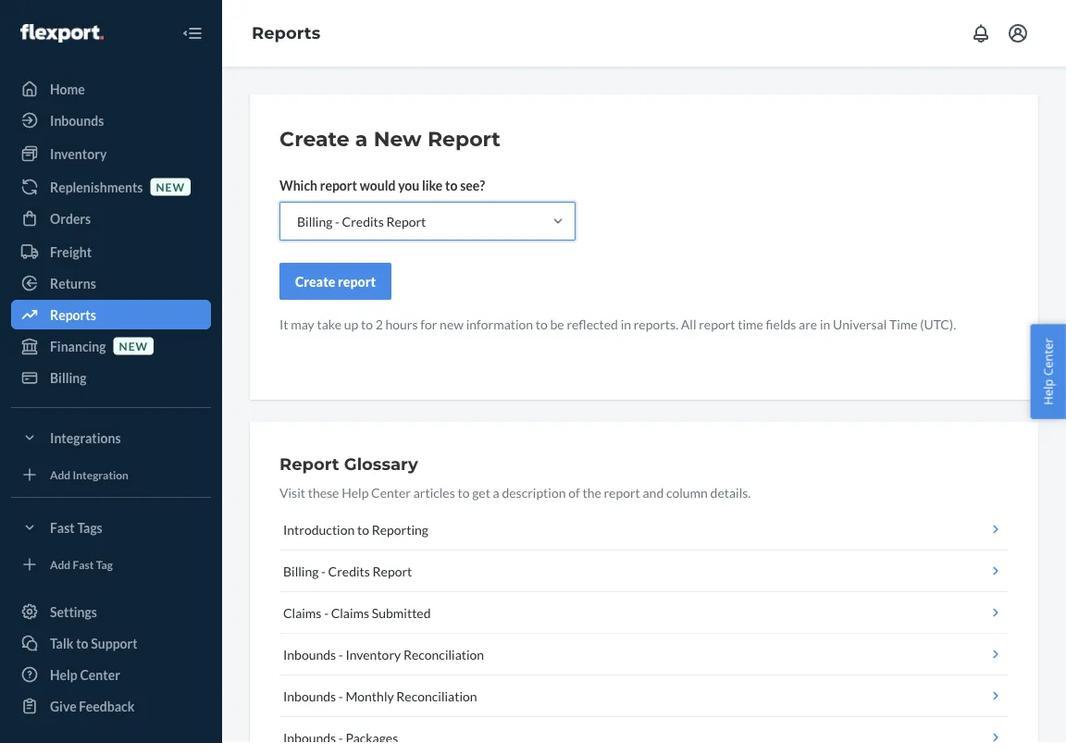 Task type: describe. For each thing, give the bounding box(es) containing it.
report left would
[[320, 177, 357, 193]]

all
[[681, 316, 696, 332]]

integrations button
[[11, 423, 211, 453]]

replenishments
[[50, 179, 143, 195]]

help center link
[[11, 660, 211, 689]]

inbounds for inbounds - monthly reconciliation
[[283, 688, 336, 704]]

financing
[[50, 338, 106, 354]]

get
[[472, 484, 490, 500]]

time
[[738, 316, 763, 332]]

tags
[[77, 520, 102, 535]]

information
[[466, 316, 533, 332]]

articles
[[413, 484, 455, 500]]

add fast tag link
[[11, 550, 211, 579]]

1 horizontal spatial a
[[493, 484, 499, 500]]

1 vertical spatial fast
[[73, 557, 94, 571]]

add for add fast tag
[[50, 557, 71, 571]]

0 horizontal spatial reports link
[[11, 300, 211, 329]]

submitted
[[372, 605, 431, 620]]

reflected
[[567, 316, 618, 332]]

- down 'which report would you like to see?' on the left of page
[[335, 213, 340, 229]]

introduction to reporting
[[283, 521, 428, 537]]

create a new report
[[279, 126, 501, 151]]

returns
[[50, 275, 96, 291]]

0 vertical spatial reports
[[252, 23, 320, 43]]

- for billing - credits report button
[[321, 563, 326, 579]]

new
[[374, 126, 422, 151]]

create report button
[[279, 263, 391, 300]]

reconciliation for inbounds - monthly reconciliation
[[396, 688, 477, 704]]

description
[[502, 484, 566, 500]]

(utc).
[[920, 316, 956, 332]]

help center button
[[1030, 324, 1066, 419]]

and
[[643, 484, 664, 500]]

claims - claims submitted button
[[279, 592, 1009, 634]]

visit
[[279, 484, 305, 500]]

inbounds - monthly reconciliation
[[283, 688, 477, 704]]

to inside button
[[76, 635, 88, 651]]

- for claims - claims submitted button
[[324, 605, 329, 620]]

give feedback button
[[11, 691, 211, 721]]

close navigation image
[[181, 22, 204, 44]]

report up these
[[279, 453, 339, 474]]

which report would you like to see?
[[279, 177, 485, 193]]

orders link
[[11, 204, 211, 233]]

flexport logo image
[[20, 24, 103, 43]]

inbounds - monthly reconciliation button
[[279, 676, 1009, 717]]

introduction to reporting button
[[279, 509, 1009, 551]]

report glossary
[[279, 453, 418, 474]]

hours
[[385, 316, 418, 332]]

freight
[[50, 244, 92, 260]]

you
[[398, 177, 419, 193]]

2 vertical spatial center
[[80, 667, 120, 682]]

to inside button
[[357, 521, 369, 537]]

create report
[[295, 273, 376, 289]]

settings
[[50, 604, 97, 620]]

add integration link
[[11, 460, 211, 490]]

credits inside button
[[328, 563, 370, 579]]

inbounds - inventory reconciliation
[[283, 646, 484, 662]]

report right all
[[699, 316, 735, 332]]

give feedback
[[50, 698, 135, 714]]

1 vertical spatial billing
[[50, 370, 87, 385]]

2 claims from the left
[[331, 605, 369, 620]]

feedback
[[79, 698, 135, 714]]

help center inside help center link
[[50, 667, 120, 682]]

are
[[799, 316, 817, 332]]

fast tags button
[[11, 513, 211, 542]]

talk
[[50, 635, 74, 651]]

report inside button
[[373, 563, 412, 579]]

integration
[[73, 468, 129, 481]]

home
[[50, 81, 85, 97]]

up
[[344, 316, 358, 332]]

tag
[[96, 557, 113, 571]]

to right like
[[445, 177, 458, 193]]

would
[[360, 177, 396, 193]]

inbounds for inbounds - inventory reconciliation
[[283, 646, 336, 662]]

- for inbounds - inventory reconciliation button
[[339, 646, 343, 662]]

talk to support button
[[11, 628, 211, 658]]

billing - credits report button
[[279, 551, 1009, 592]]

0 vertical spatial billing
[[297, 213, 333, 229]]

report inside button
[[338, 273, 376, 289]]

open account menu image
[[1007, 22, 1029, 44]]

create for create a new report
[[279, 126, 349, 151]]

0 horizontal spatial inventory
[[50, 146, 107, 161]]

open notifications image
[[970, 22, 992, 44]]

visit these help center articles to get a description of the report and column details.
[[279, 484, 751, 500]]

settings link
[[11, 597, 211, 626]]

0 vertical spatial a
[[355, 126, 368, 151]]

the
[[582, 484, 601, 500]]

support
[[91, 635, 138, 651]]

time
[[889, 316, 918, 332]]

0 vertical spatial billing - credits report
[[297, 213, 426, 229]]

reporting
[[372, 521, 428, 537]]



Task type: locate. For each thing, give the bounding box(es) containing it.
reports.
[[634, 316, 678, 332]]

billing - credits report down would
[[297, 213, 426, 229]]

inbounds inside button
[[283, 646, 336, 662]]

billing down financing
[[50, 370, 87, 385]]

- down introduction
[[321, 563, 326, 579]]

0 vertical spatial help center
[[1040, 338, 1056, 405]]

which
[[279, 177, 317, 193]]

billing down which on the left
[[297, 213, 333, 229]]

add for add integration
[[50, 468, 71, 481]]

report right the
[[604, 484, 640, 500]]

create for create report
[[295, 273, 335, 289]]

billing down introduction
[[283, 563, 319, 579]]

to left get
[[458, 484, 470, 500]]

- left monthly
[[339, 688, 343, 704]]

1 vertical spatial add
[[50, 557, 71, 571]]

monthly
[[346, 688, 394, 704]]

add down fast tags
[[50, 557, 71, 571]]

home link
[[11, 74, 211, 104]]

claims - claims submitted
[[283, 605, 431, 620]]

fast tags
[[50, 520, 102, 535]]

to right talk at the left bottom
[[76, 635, 88, 651]]

1 horizontal spatial reports
[[252, 23, 320, 43]]

to
[[445, 177, 458, 193], [361, 316, 373, 332], [536, 316, 548, 332], [458, 484, 470, 500], [357, 521, 369, 537], [76, 635, 88, 651]]

0 vertical spatial fast
[[50, 520, 75, 535]]

center inside button
[[1040, 338, 1056, 376]]

0 vertical spatial inventory
[[50, 146, 107, 161]]

create
[[279, 126, 349, 151], [295, 273, 335, 289]]

add left integration
[[50, 468, 71, 481]]

credits down would
[[342, 213, 384, 229]]

reconciliation for inbounds - inventory reconciliation
[[403, 646, 484, 662]]

fast left tags
[[50, 520, 75, 535]]

inventory
[[50, 146, 107, 161], [346, 646, 401, 662]]

inbounds down home
[[50, 112, 104, 128]]

to left be
[[536, 316, 548, 332]]

1 vertical spatial billing - credits report
[[283, 563, 412, 579]]

report down reporting
[[373, 563, 412, 579]]

1 vertical spatial credits
[[328, 563, 370, 579]]

0 vertical spatial create
[[279, 126, 349, 151]]

0 vertical spatial help
[[1040, 379, 1056, 405]]

0 horizontal spatial help center
[[50, 667, 120, 682]]

claims
[[283, 605, 322, 620], [331, 605, 369, 620]]

2 horizontal spatial help
[[1040, 379, 1056, 405]]

1 vertical spatial inventory
[[346, 646, 401, 662]]

report up see?
[[427, 126, 501, 151]]

report down you
[[386, 213, 426, 229]]

credits down introduction to reporting
[[328, 563, 370, 579]]

center
[[1040, 338, 1056, 376], [371, 484, 411, 500], [80, 667, 120, 682]]

to left reporting
[[357, 521, 369, 537]]

2 vertical spatial help
[[50, 667, 78, 682]]

add fast tag
[[50, 557, 113, 571]]

1 horizontal spatial help center
[[1040, 338, 1056, 405]]

create inside button
[[295, 273, 335, 289]]

1 horizontal spatial in
[[820, 316, 830, 332]]

1 vertical spatial reconciliation
[[396, 688, 477, 704]]

integrations
[[50, 430, 121, 446]]

0 horizontal spatial claims
[[283, 605, 322, 620]]

0 horizontal spatial in
[[621, 316, 631, 332]]

0 vertical spatial new
[[156, 180, 185, 193]]

fast left tag
[[73, 557, 94, 571]]

2 in from the left
[[820, 316, 830, 332]]

inventory link
[[11, 139, 211, 168]]

0 horizontal spatial new
[[119, 339, 148, 353]]

- down claims - claims submitted
[[339, 646, 343, 662]]

1 vertical spatial new
[[440, 316, 464, 332]]

2 horizontal spatial center
[[1040, 338, 1056, 376]]

reconciliation right monthly
[[396, 688, 477, 704]]

returns link
[[11, 268, 211, 298]]

1 horizontal spatial help
[[342, 484, 369, 500]]

inventory up monthly
[[346, 646, 401, 662]]

take
[[317, 316, 342, 332]]

reconciliation down submitted
[[403, 646, 484, 662]]

1 vertical spatial a
[[493, 484, 499, 500]]

1 vertical spatial center
[[371, 484, 411, 500]]

new up orders "link"
[[156, 180, 185, 193]]

help center inside help center button
[[1040, 338, 1056, 405]]

0 vertical spatial add
[[50, 468, 71, 481]]

like
[[422, 177, 443, 193]]

it
[[279, 316, 288, 332]]

inbounds down claims - claims submitted
[[283, 646, 336, 662]]

new for financing
[[119, 339, 148, 353]]

2 add from the top
[[50, 557, 71, 571]]

billing - credits report down introduction to reporting
[[283, 563, 412, 579]]

0 vertical spatial reports link
[[252, 23, 320, 43]]

0 vertical spatial center
[[1040, 338, 1056, 376]]

2 vertical spatial inbounds
[[283, 688, 336, 704]]

reconciliation inside "inbounds - monthly reconciliation" button
[[396, 688, 477, 704]]

new for replenishments
[[156, 180, 185, 193]]

billing - credits report
[[297, 213, 426, 229], [283, 563, 412, 579]]

1 horizontal spatial inventory
[[346, 646, 401, 662]]

- inside button
[[339, 688, 343, 704]]

inbounds inside 'link'
[[50, 112, 104, 128]]

1 vertical spatial reports
[[50, 307, 96, 322]]

claims left submitted
[[331, 605, 369, 620]]

1 horizontal spatial claims
[[331, 605, 369, 620]]

credits
[[342, 213, 384, 229], [328, 563, 370, 579]]

a right get
[[493, 484, 499, 500]]

2 vertical spatial new
[[119, 339, 148, 353]]

to left 2
[[361, 316, 373, 332]]

report up up
[[338, 273, 376, 289]]

reports link
[[252, 23, 320, 43], [11, 300, 211, 329]]

details.
[[710, 484, 751, 500]]

billing inside button
[[283, 563, 319, 579]]

in left reports.
[[621, 316, 631, 332]]

2
[[375, 316, 383, 332]]

1 claims from the left
[[283, 605, 322, 620]]

reconciliation inside inbounds - inventory reconciliation button
[[403, 646, 484, 662]]

billing
[[297, 213, 333, 229], [50, 370, 87, 385], [283, 563, 319, 579]]

inbounds
[[50, 112, 104, 128], [283, 646, 336, 662], [283, 688, 336, 704]]

universal
[[833, 316, 887, 332]]

1 vertical spatial help center
[[50, 667, 120, 682]]

0 vertical spatial reconciliation
[[403, 646, 484, 662]]

glossary
[[344, 453, 418, 474]]

create up which on the left
[[279, 126, 349, 151]]

billing link
[[11, 363, 211, 392]]

inbounds for inbounds
[[50, 112, 104, 128]]

2 vertical spatial billing
[[283, 563, 319, 579]]

- for "inbounds - monthly reconciliation" button
[[339, 688, 343, 704]]

for
[[420, 316, 437, 332]]

inbounds inside button
[[283, 688, 336, 704]]

inventory inside button
[[346, 646, 401, 662]]

give
[[50, 698, 76, 714]]

- up inbounds - inventory reconciliation
[[324, 605, 329, 620]]

1 vertical spatial create
[[295, 273, 335, 289]]

freight link
[[11, 237, 211, 267]]

0 horizontal spatial a
[[355, 126, 368, 151]]

add
[[50, 468, 71, 481], [50, 557, 71, 571]]

in
[[621, 316, 631, 332], [820, 316, 830, 332]]

-
[[335, 213, 340, 229], [321, 563, 326, 579], [324, 605, 329, 620], [339, 646, 343, 662], [339, 688, 343, 704]]

new up billing link
[[119, 339, 148, 353]]

help center
[[1040, 338, 1056, 405], [50, 667, 120, 682]]

1 horizontal spatial reports link
[[252, 23, 320, 43]]

0 vertical spatial inbounds
[[50, 112, 104, 128]]

1 add from the top
[[50, 468, 71, 481]]

0 horizontal spatial reports
[[50, 307, 96, 322]]

talk to support
[[50, 635, 138, 651]]

introduction
[[283, 521, 355, 537]]

fast inside dropdown button
[[50, 520, 75, 535]]

reconciliation
[[403, 646, 484, 662], [396, 688, 477, 704]]

claims down introduction
[[283, 605, 322, 620]]

1 horizontal spatial center
[[371, 484, 411, 500]]

orders
[[50, 211, 91, 226]]

help inside button
[[1040, 379, 1056, 405]]

inbounds - inventory reconciliation button
[[279, 634, 1009, 676]]

report
[[320, 177, 357, 193], [338, 273, 376, 289], [699, 316, 735, 332], [604, 484, 640, 500]]

help
[[1040, 379, 1056, 405], [342, 484, 369, 500], [50, 667, 78, 682]]

0 horizontal spatial help
[[50, 667, 78, 682]]

inbounds link
[[11, 105, 211, 135]]

0 vertical spatial credits
[[342, 213, 384, 229]]

column
[[666, 484, 708, 500]]

of
[[568, 484, 580, 500]]

it may take up to 2 hours for new information to be reflected in reports. all report time fields are in universal time (utc).
[[279, 316, 956, 332]]

1 vertical spatial help
[[342, 484, 369, 500]]

inventory up replenishments
[[50, 146, 107, 161]]

these
[[308, 484, 339, 500]]

add integration
[[50, 468, 129, 481]]

new right for
[[440, 316, 464, 332]]

report
[[427, 126, 501, 151], [386, 213, 426, 229], [279, 453, 339, 474], [373, 563, 412, 579]]

1 vertical spatial reports link
[[11, 300, 211, 329]]

1 horizontal spatial new
[[156, 180, 185, 193]]

see?
[[460, 177, 485, 193]]

billing - credits report inside button
[[283, 563, 412, 579]]

inbounds left monthly
[[283, 688, 336, 704]]

a left new
[[355, 126, 368, 151]]

a
[[355, 126, 368, 151], [493, 484, 499, 500]]

1 vertical spatial inbounds
[[283, 646, 336, 662]]

in right are
[[820, 316, 830, 332]]

be
[[550, 316, 564, 332]]

1 in from the left
[[621, 316, 631, 332]]

fields
[[766, 316, 796, 332]]

create up may
[[295, 273, 335, 289]]

0 horizontal spatial center
[[80, 667, 120, 682]]

may
[[291, 316, 314, 332]]

2 horizontal spatial new
[[440, 316, 464, 332]]

fast
[[50, 520, 75, 535], [73, 557, 94, 571]]



Task type: vqa. For each thing, say whether or not it's contained in the screenshot.
'provide'
no



